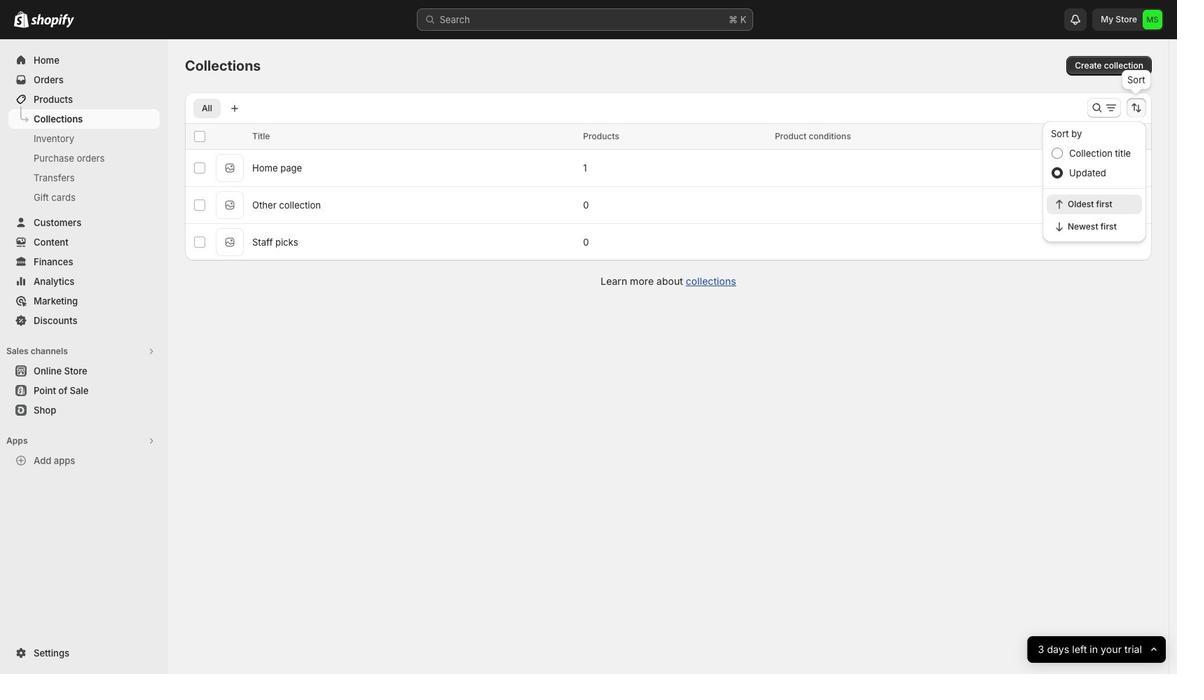 Task type: vqa. For each thing, say whether or not it's contained in the screenshot.
Tab List
no



Task type: describe. For each thing, give the bounding box(es) containing it.
shopify image
[[14, 11, 29, 28]]

my store image
[[1143, 10, 1162, 29]]



Task type: locate. For each thing, give the bounding box(es) containing it.
shopify image
[[31, 14, 74, 28]]

tooltip
[[1122, 70, 1151, 90]]



